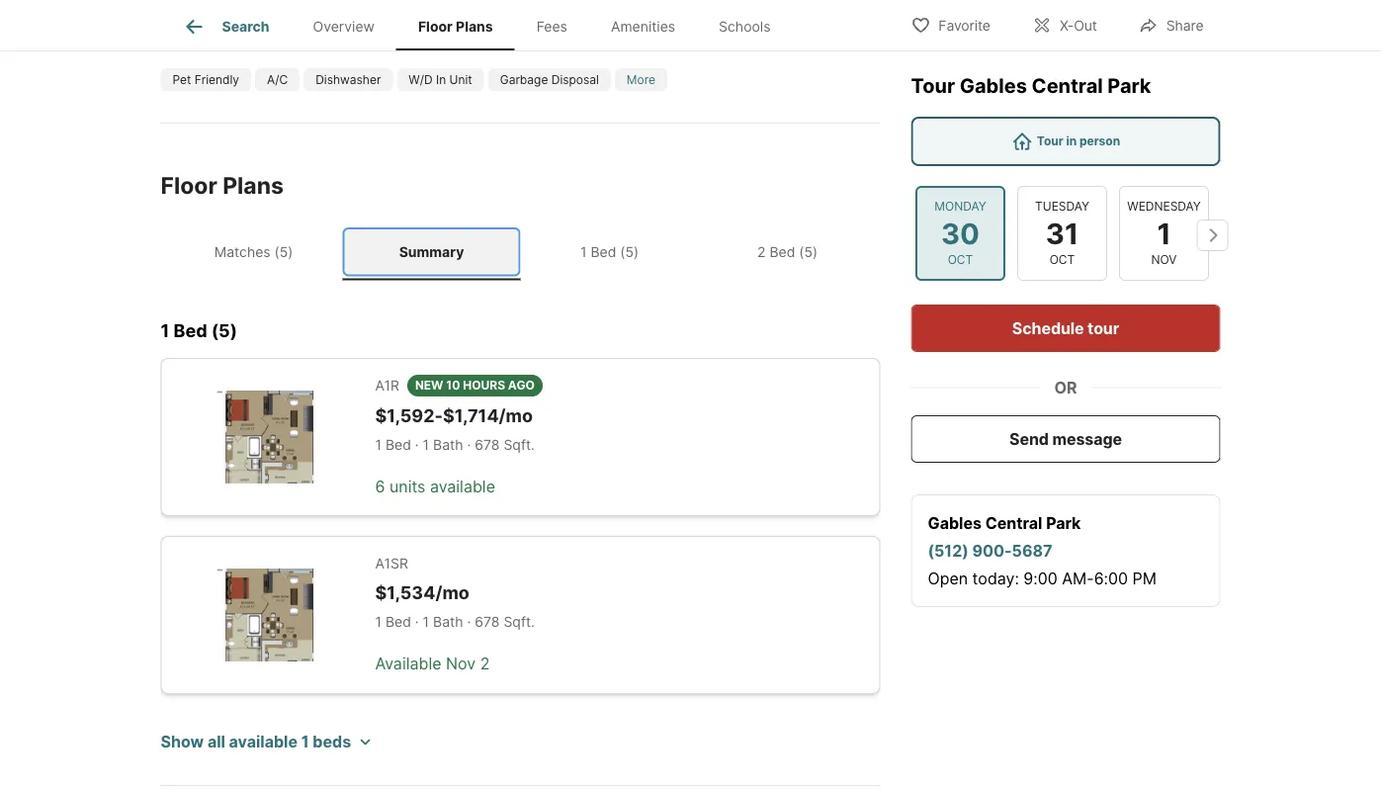 Task type: describe. For each thing, give the bounding box(es) containing it.
tour in person option
[[911, 117, 1221, 166]]

bed for $1,592-$1,714/mo
[[386, 437, 411, 454]]

pm
[[1133, 569, 1157, 588]]

sq ft
[[525, 9, 564, 29]]

1 vertical spatial plans
[[223, 172, 284, 199]]

units
[[390, 477, 426, 497]]

monday
[[934, 199, 986, 213]]

search
[[222, 18, 269, 35]]

oct for 30
[[948, 253, 973, 267]]

a1sr
[[375, 555, 408, 572]]

or
[[1055, 378, 1077, 397]]

sqft. for $1,534/mo
[[504, 614, 535, 631]]

summary
[[399, 244, 464, 260]]

$1,592-
[[375, 405, 443, 426]]

ago
[[508, 379, 535, 393]]

a1sr image
[[193, 569, 328, 662]]

bath for $1,534/mo
[[433, 614, 463, 631]]

share button
[[1122, 4, 1221, 45]]

tab list containing matches (5)
[[161, 224, 881, 281]]

1 vertical spatial 2
[[480, 654, 490, 674]]

1 vertical spatial floor plans
[[161, 172, 284, 199]]

1 bed (5) inside tab
[[581, 244, 639, 260]]

share
[[1167, 17, 1204, 34]]

1 inside dropdown button
[[301, 732, 309, 751]]

2 inside 2 bed (5) tab
[[758, 244, 766, 260]]

schedule tour button
[[911, 305, 1221, 352]]

x-out
[[1060, 17, 1098, 34]]

matches (5) tab
[[165, 228, 343, 277]]

open
[[928, 569, 968, 588]]

ft
[[549, 9, 564, 29]]

available for all
[[229, 732, 298, 751]]

0 horizontal spatial floor
[[161, 172, 217, 199]]

park inside gables central park (512) 900-5687 open today: 9:00 am-6:00 pm
[[1046, 513, 1081, 533]]

pet friendly
[[173, 73, 239, 87]]

2 bed (5) tab
[[699, 228, 877, 277]]

tour in person list box
[[911, 117, 1221, 166]]

send
[[1010, 429, 1049, 448]]

summary tab
[[343, 228, 521, 277]]

disposal
[[552, 73, 599, 87]]

a/c
[[267, 73, 288, 87]]

wednesday 1 nov
[[1127, 199, 1201, 267]]

garbage disposal
[[500, 73, 599, 87]]

1 inside tab
[[581, 244, 587, 260]]

overview tab
[[291, 3, 396, 50]]

5687
[[1012, 541, 1053, 560]]

send message
[[1010, 429, 1122, 448]]

tuesday
[[1035, 199, 1089, 213]]

6:00
[[1094, 569, 1128, 588]]

0 vertical spatial park
[[1108, 74, 1152, 98]]

1 vertical spatial 1 bed (5)
[[161, 320, 237, 342]]

tour for tour in person
[[1037, 134, 1064, 148]]

tour for tour gables central park
[[911, 74, 955, 98]]

schools
[[719, 18, 771, 35]]

1 bed · 1 bath · 678 sqft. for $1,534/mo
[[375, 614, 535, 631]]

price
[[161, 9, 198, 28]]

beds
[[313, 732, 351, 751]]

unit
[[450, 73, 472, 87]]

overview
[[313, 18, 375, 35]]

beds
[[349, 9, 387, 28]]

tour gables central park
[[911, 74, 1152, 98]]

a1sr $1,534/mo
[[375, 555, 470, 604]]

(512) 900-5687 link
[[928, 541, 1053, 560]]

1 bed · 1 bath · 678 sqft. for $1,592-$1,714/mo
[[375, 437, 535, 454]]

available nov 2
[[375, 654, 490, 674]]

tour in person
[[1037, 134, 1121, 148]]

fees
[[537, 18, 568, 35]]

more
[[627, 73, 656, 87]]

send message button
[[911, 415, 1221, 463]]

in
[[1067, 134, 1077, 148]]

fees tab
[[515, 3, 589, 50]]

out
[[1074, 17, 1098, 34]]

6
[[375, 477, 385, 497]]

1 bed (5) tab
[[521, 228, 699, 277]]

in
[[436, 73, 446, 87]]

next image
[[1197, 220, 1229, 251]]

678 for $1,534/mo
[[475, 614, 500, 631]]

tab list containing search
[[161, 0, 808, 50]]

oct for 31
[[1049, 253, 1075, 267]]

900-
[[973, 541, 1012, 560]]

schedule tour
[[1013, 318, 1120, 338]]

(512)
[[928, 541, 969, 560]]

10
[[446, 379, 460, 393]]

friendly
[[195, 73, 239, 87]]

pet
[[173, 73, 191, 87]]

floor plans tab
[[396, 3, 515, 50]]

30
[[941, 216, 980, 251]]

gables inside gables central park (512) 900-5687 open today: 9:00 am-6:00 pm
[[928, 513, 982, 533]]

matches (5)
[[214, 244, 293, 260]]

wednesday
[[1127, 199, 1201, 213]]

0 vertical spatial gables
[[960, 74, 1027, 98]]



Task type: vqa. For each thing, say whether or not it's contained in the screenshot.


Task type: locate. For each thing, give the bounding box(es) containing it.
678
[[475, 437, 500, 454], [475, 614, 500, 631]]

floor plans inside tab
[[418, 18, 493, 35]]

0 vertical spatial 678
[[475, 437, 500, 454]]

favorite button
[[894, 4, 1008, 45]]

2 oct from the left
[[1049, 253, 1075, 267]]

all
[[208, 732, 225, 751]]

bath for $1,592-$1,714/mo
[[433, 437, 463, 454]]

new 10 hours ago
[[415, 379, 535, 393]]

1 horizontal spatial oct
[[1049, 253, 1075, 267]]

central inside gables central park (512) 900-5687 open today: 9:00 am-6:00 pm
[[986, 513, 1043, 533]]

available right all
[[229, 732, 298, 751]]

0 vertical spatial tour
[[911, 74, 955, 98]]

·
[[415, 437, 419, 454], [467, 437, 471, 454], [415, 614, 419, 631], [467, 614, 471, 631]]

person
[[1080, 134, 1121, 148]]

1 vertical spatial sqft.
[[504, 614, 535, 631]]

678 for $1,592-$1,714/mo
[[475, 437, 500, 454]]

1 vertical spatial gables
[[928, 513, 982, 533]]

bath down the $1,534/mo
[[433, 614, 463, 631]]

1 bed · 1 bath · 678 sqft.
[[375, 437, 535, 454], [375, 614, 535, 631]]

2 sqft. from the top
[[504, 614, 535, 631]]

nov down wednesday
[[1151, 253, 1177, 267]]

tour inside option
[[1037, 134, 1064, 148]]

0 vertical spatial 1 bed (5)
[[581, 244, 639, 260]]

2 tab list from the top
[[161, 224, 881, 281]]

schedule
[[1013, 318, 1084, 338]]

0 horizontal spatial floor plans
[[161, 172, 284, 199]]

1 horizontal spatial floor
[[418, 18, 453, 35]]

available inside dropdown button
[[229, 732, 298, 751]]

central up 5687
[[986, 513, 1043, 533]]

678 up available nov 2
[[475, 614, 500, 631]]

garbage
[[500, 73, 548, 87]]

amenities
[[611, 18, 676, 35]]

$1,534/mo
[[375, 582, 470, 604]]

1 bath from the top
[[433, 437, 463, 454]]

0 vertical spatial tab list
[[161, 0, 808, 50]]

central up in in the right of the page
[[1032, 74, 1103, 98]]

0 vertical spatial floor plans
[[418, 18, 493, 35]]

0 vertical spatial available
[[430, 477, 495, 497]]

x-
[[1060, 17, 1074, 34]]

floor inside tab
[[418, 18, 453, 35]]

park up 5687
[[1046, 513, 1081, 533]]

1 vertical spatial central
[[986, 513, 1043, 533]]

2
[[758, 244, 766, 260], [480, 654, 490, 674]]

tour
[[1088, 318, 1120, 338]]

tour left in in the right of the page
[[1037, 134, 1064, 148]]

2 bed (5)
[[758, 244, 818, 260]]

1 vertical spatial nov
[[446, 654, 476, 674]]

1 horizontal spatial 2
[[758, 244, 766, 260]]

tab list
[[161, 0, 808, 50], [161, 224, 881, 281]]

a1r image
[[193, 391, 328, 484]]

floor
[[418, 18, 453, 35], [161, 172, 217, 199]]

nov right the available
[[446, 654, 476, 674]]

0 horizontal spatial 1 bed (5)
[[161, 320, 237, 342]]

0 horizontal spatial available
[[229, 732, 298, 751]]

1 bed · 1 bath · 678 sqft. down $1,592-$1,714/mo
[[375, 437, 535, 454]]

am-
[[1062, 569, 1094, 588]]

1 horizontal spatial tour
[[1037, 134, 1064, 148]]

sq
[[525, 9, 545, 29]]

oct inside tuesday 31 oct
[[1049, 253, 1075, 267]]

favorite
[[939, 17, 991, 34]]

0 vertical spatial nov
[[1151, 253, 1177, 267]]

1 horizontal spatial nov
[[1151, 253, 1177, 267]]

1 inside wednesday 1 nov
[[1157, 216, 1171, 251]]

bed for summary
[[591, 244, 617, 260]]

park up person
[[1108, 74, 1152, 98]]

(5)
[[275, 244, 293, 260], [620, 244, 639, 260], [799, 244, 818, 260], [211, 320, 237, 342]]

1 tab list from the top
[[161, 0, 808, 50]]

0 horizontal spatial 2
[[480, 654, 490, 674]]

1 1 bed · 1 bath · 678 sqft. from the top
[[375, 437, 535, 454]]

x-out button
[[1016, 4, 1114, 45]]

2 678 from the top
[[475, 614, 500, 631]]

amenities tab
[[589, 3, 697, 50]]

0 horizontal spatial tour
[[911, 74, 955, 98]]

oct down 31 in the top right of the page
[[1049, 253, 1075, 267]]

1 678 from the top
[[475, 437, 500, 454]]

show
[[161, 732, 204, 751]]

$1,714/mo
[[443, 405, 533, 426]]

0 horizontal spatial oct
[[948, 253, 973, 267]]

available
[[430, 477, 495, 497], [229, 732, 298, 751]]

new
[[415, 379, 444, 393]]

1 vertical spatial tab list
[[161, 224, 881, 281]]

1 vertical spatial 678
[[475, 614, 500, 631]]

0 vertical spatial central
[[1032, 74, 1103, 98]]

plans up unit
[[456, 18, 493, 35]]

1 vertical spatial tour
[[1037, 134, 1064, 148]]

31
[[1046, 216, 1079, 251]]

w/d
[[409, 73, 433, 87]]

gables down favorite
[[960, 74, 1027, 98]]

0 vertical spatial 2
[[758, 244, 766, 260]]

1 horizontal spatial floor plans
[[418, 18, 493, 35]]

1 horizontal spatial 1 bed (5)
[[581, 244, 639, 260]]

tour down favorite button at the right top
[[911, 74, 955, 98]]

oct
[[948, 253, 973, 267], [1049, 253, 1075, 267]]

central
[[1032, 74, 1103, 98], [986, 513, 1043, 533]]

plans up matches (5)
[[223, 172, 284, 199]]

1 vertical spatial park
[[1046, 513, 1081, 533]]

show all available 1 beds button
[[161, 730, 371, 754]]

bath down $1,592-$1,714/mo
[[433, 437, 463, 454]]

2 1 bed · 1 bath · 678 sqft. from the top
[[375, 614, 535, 631]]

0 horizontal spatial nov
[[446, 654, 476, 674]]

available for units
[[430, 477, 495, 497]]

0 vertical spatial 1 bed · 1 bath · 678 sqft.
[[375, 437, 535, 454]]

1 vertical spatial available
[[229, 732, 298, 751]]

sqft. for $1,592-$1,714/mo
[[504, 437, 535, 454]]

1 oct from the left
[[948, 253, 973, 267]]

2 bath from the top
[[433, 614, 463, 631]]

floor up w/d in unit
[[418, 18, 453, 35]]

sqft.
[[504, 437, 535, 454], [504, 614, 535, 631]]

gables up (512) on the right bottom
[[928, 513, 982, 533]]

today:
[[973, 569, 1019, 588]]

w/d in unit
[[409, 73, 472, 87]]

1 bed (5)
[[581, 244, 639, 260], [161, 320, 237, 342]]

1 vertical spatial 1 bed · 1 bath · 678 sqft.
[[375, 614, 535, 631]]

gables central park (512) 900-5687 open today: 9:00 am-6:00 pm
[[928, 513, 1157, 588]]

plans inside tab
[[456, 18, 493, 35]]

0 vertical spatial bath
[[433, 437, 463, 454]]

oct down 30
[[948, 253, 973, 267]]

1 horizontal spatial park
[[1108, 74, 1152, 98]]

show all available 1 beds
[[161, 732, 351, 751]]

678 down $1,714/mo
[[475, 437, 500, 454]]

nov inside wednesday 1 nov
[[1151, 253, 1177, 267]]

gables
[[960, 74, 1027, 98], [928, 513, 982, 533]]

hours
[[463, 379, 505, 393]]

matches
[[214, 244, 271, 260]]

0 vertical spatial plans
[[456, 18, 493, 35]]

1 horizontal spatial plans
[[456, 18, 493, 35]]

tuesday 31 oct
[[1035, 199, 1089, 267]]

1 vertical spatial floor
[[161, 172, 217, 199]]

dishwasher
[[316, 73, 381, 87]]

plans
[[456, 18, 493, 35], [223, 172, 284, 199]]

baths
[[435, 9, 477, 28]]

a1r
[[375, 377, 399, 394]]

1 vertical spatial bath
[[433, 614, 463, 631]]

bath
[[433, 437, 463, 454], [433, 614, 463, 631]]

9:00
[[1024, 569, 1058, 588]]

schools tab
[[697, 3, 793, 50]]

1 bed · 1 bath · 678 sqft. down the $1,534/mo
[[375, 614, 535, 631]]

available right units
[[430, 477, 495, 497]]

search link
[[182, 15, 269, 39]]

nov
[[1151, 253, 1177, 267], [446, 654, 476, 674]]

floor plans up "matches" on the top
[[161, 172, 284, 199]]

0 horizontal spatial park
[[1046, 513, 1081, 533]]

tour
[[911, 74, 955, 98], [1037, 134, 1064, 148]]

$1,592-$1,714/mo
[[375, 405, 533, 426]]

1 horizontal spatial available
[[430, 477, 495, 497]]

floor up "matches" on the top
[[161, 172, 217, 199]]

1 sqft. from the top
[[504, 437, 535, 454]]

6 units available
[[375, 477, 495, 497]]

message
[[1053, 429, 1122, 448]]

1
[[1157, 216, 1171, 251], [581, 244, 587, 260], [161, 320, 169, 342], [375, 437, 382, 454], [423, 437, 429, 454], [375, 614, 382, 631], [423, 614, 429, 631], [301, 732, 309, 751]]

oct inside monday 30 oct
[[948, 253, 973, 267]]

bed for $1,534/mo
[[386, 614, 411, 631]]

available
[[375, 654, 442, 674]]

0 vertical spatial sqft.
[[504, 437, 535, 454]]

bed
[[591, 244, 617, 260], [770, 244, 796, 260], [174, 320, 207, 342], [386, 437, 411, 454], [386, 614, 411, 631]]

0 vertical spatial floor
[[418, 18, 453, 35]]

floor plans up unit
[[418, 18, 493, 35]]

0 horizontal spatial plans
[[223, 172, 284, 199]]

monday 30 oct
[[934, 199, 986, 267]]



